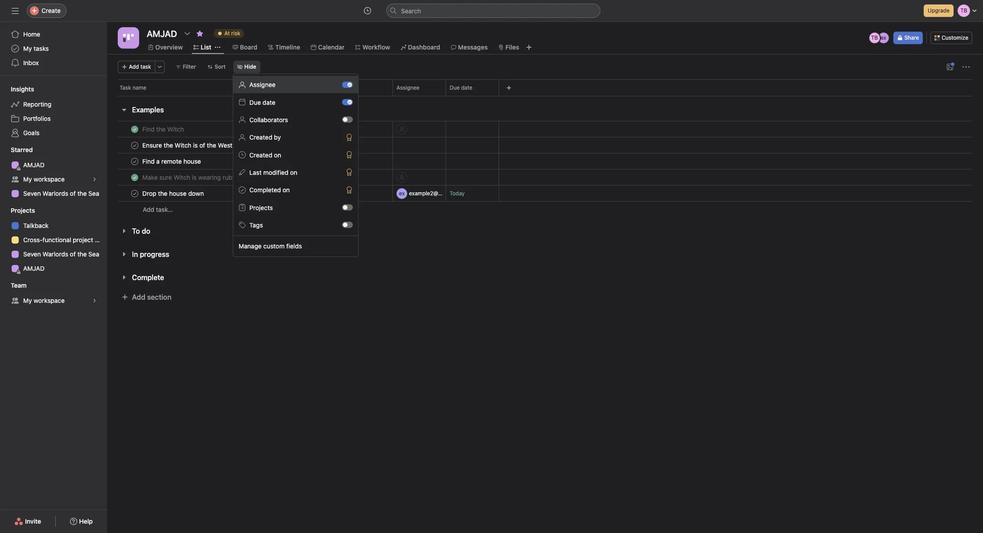Task type: vqa. For each thing, say whether or not it's contained in the screenshot.
1st More section actions icon from the right
no



Task type: locate. For each thing, give the bounding box(es) containing it.
add left task…
[[143, 206, 154, 213]]

on for created on
[[274, 151, 281, 159]]

add for add task…
[[143, 206, 154, 213]]

0 vertical spatial completed checkbox
[[129, 140, 140, 151]]

due down messages link
[[450, 84, 460, 91]]

seven warlords of the sea up talkback link
[[23, 190, 99, 197]]

create button
[[27, 4, 66, 18]]

2 amjad from the top
[[23, 265, 45, 272]]

1 vertical spatial on
[[290, 169, 297, 176]]

Completed checkbox
[[129, 140, 140, 151], [129, 172, 140, 183]]

add field image
[[507, 85, 512, 91]]

my for my tasks link
[[23, 45, 32, 52]]

0 vertical spatial date
[[461, 84, 473, 91]]

row
[[107, 79, 984, 96], [118, 96, 973, 96], [107, 121, 984, 137], [107, 137, 984, 154], [107, 153, 984, 170], [107, 169, 984, 186], [107, 185, 984, 202]]

2 seven warlords of the sea link from the top
[[5, 247, 102, 262]]

completed image inside drop the house down cell
[[129, 188, 140, 199]]

2 completed checkbox from the top
[[129, 172, 140, 183]]

created left by
[[249, 134, 272, 141]]

inbox link
[[5, 56, 102, 70]]

amjad down starred at the left top
[[23, 161, 45, 169]]

1 the from the top
[[77, 190, 87, 197]]

home link
[[5, 27, 102, 42]]

overview link
[[148, 42, 183, 52]]

calendar
[[318, 43, 345, 51]]

date down messages link
[[461, 84, 473, 91]]

completed
[[249, 186, 281, 194]]

0 horizontal spatial on
[[274, 151, 281, 159]]

Ensure the Witch is of the West text field
[[141, 141, 235, 150]]

switch inside assignee checkbox item
[[342, 82, 353, 88]]

history image
[[364, 7, 371, 14]]

seven warlords of the sea inside the starred element
[[23, 190, 99, 197]]

the
[[77, 190, 87, 197], [77, 250, 87, 258]]

my workspace for my workspace link in the teams element
[[23, 297, 65, 304]]

Find a remote house text field
[[141, 157, 204, 166]]

2 my from the top
[[23, 175, 32, 183]]

amjad
[[23, 161, 45, 169], [23, 265, 45, 272]]

1 horizontal spatial due date
[[450, 84, 473, 91]]

workspace
[[34, 175, 65, 183], [34, 297, 65, 304]]

1 vertical spatial of
[[70, 250, 76, 258]]

completed checkbox down examples button
[[129, 140, 140, 151]]

my workspace inside teams element
[[23, 297, 65, 304]]

add inside 'button'
[[129, 63, 139, 70]]

2 completed image from the top
[[129, 156, 140, 167]]

2 vertical spatial my
[[23, 297, 32, 304]]

1 seven warlords of the sea from the top
[[23, 190, 99, 197]]

workflow link
[[355, 42, 390, 52]]

warlords down 'cross-functional project plan' link
[[43, 250, 68, 258]]

custom
[[263, 242, 285, 250]]

my down starred at the left top
[[23, 175, 32, 183]]

1 vertical spatial due date
[[249, 98, 276, 106]]

customize
[[942, 34, 969, 41]]

1 amjad from the top
[[23, 161, 45, 169]]

amjad inside the starred element
[[23, 161, 45, 169]]

1 vertical spatial workspace
[[34, 297, 65, 304]]

due up "collaborators"
[[249, 98, 261, 106]]

the down project at the left top of page
[[77, 250, 87, 258]]

completed image inside find the witch cell
[[129, 124, 140, 135]]

1 vertical spatial amjad link
[[5, 262, 102, 276]]

completed checkbox for drop the house down text box
[[129, 188, 140, 199]]

1 vertical spatial date
[[263, 98, 276, 106]]

2 see details, my workspace image from the top
[[92, 298, 97, 303]]

completed checkbox inside ensure the witch is of the west cell
[[129, 140, 140, 151]]

complete button
[[132, 270, 164, 286]]

1 warlords from the top
[[43, 190, 68, 197]]

warlords inside projects element
[[43, 250, 68, 258]]

2 amjad link from the top
[[5, 262, 102, 276]]

help
[[79, 518, 93, 525]]

switch for collaborators
[[342, 117, 353, 123]]

insights button
[[0, 85, 34, 94]]

risk
[[231, 30, 240, 37]]

1 vertical spatial completed checkbox
[[129, 156, 140, 167]]

2 workspace from the top
[[34, 297, 65, 304]]

add inside row
[[143, 206, 154, 213]]

0 vertical spatial ex
[[881, 34, 887, 41]]

1 vertical spatial warlords
[[43, 250, 68, 258]]

amjad link down "goals" link
[[5, 158, 102, 172]]

1 see details, my workspace image from the top
[[92, 177, 97, 182]]

workspace inside the starred element
[[34, 175, 65, 183]]

0 vertical spatial see details, my workspace image
[[92, 177, 97, 182]]

examples
[[132, 106, 164, 114]]

1 vertical spatial my workspace
[[23, 297, 65, 304]]

2 vertical spatial on
[[283, 186, 290, 194]]

1 completed image from the top
[[129, 124, 140, 135]]

completed image for find the witch text field
[[129, 124, 140, 135]]

tags
[[249, 221, 263, 229]]

1 horizontal spatial ex
[[881, 34, 887, 41]]

due date down messages link
[[450, 84, 473, 91]]

the inside projects element
[[77, 250, 87, 258]]

expand task list for this section image down expand task list for this section image
[[120, 274, 128, 281]]

completed checkbox down completed icon
[[129, 156, 140, 167]]

warlords
[[43, 190, 68, 197], [43, 250, 68, 258]]

warlords up talkback link
[[43, 190, 68, 197]]

1 vertical spatial amjad
[[23, 265, 45, 272]]

my inside global element
[[23, 45, 32, 52]]

upgrade button
[[924, 4, 954, 17]]

task
[[141, 63, 151, 70]]

None text field
[[145, 25, 179, 42]]

workspace for see details, my workspace icon in the teams element
[[34, 297, 65, 304]]

collapse task list for this section image
[[120, 106, 128, 113]]

of inside the starred element
[[70, 190, 76, 197]]

1 horizontal spatial assignee
[[397, 84, 420, 91]]

save options image
[[947, 63, 954, 71]]

1 horizontal spatial projects
[[249, 204, 273, 211]]

2 warlords from the top
[[43, 250, 68, 258]]

warlords inside the starred element
[[43, 190, 68, 197]]

1 vertical spatial seven warlords of the sea link
[[5, 247, 102, 262]]

0 horizontal spatial ex
[[399, 190, 405, 197]]

completed checkbox inside find a remote house cell
[[129, 156, 140, 167]]

assignee
[[249, 81, 276, 89], [397, 84, 420, 91]]

0 horizontal spatial due
[[249, 98, 261, 106]]

team
[[11, 282, 27, 289]]

3 completed image from the top
[[129, 172, 140, 183]]

created down created by
[[249, 151, 272, 159]]

completed checkbox inside make sure witch is wearing ruby shoes cell
[[129, 172, 140, 183]]

0 vertical spatial workspace
[[34, 175, 65, 183]]

row containing task name
[[107, 79, 984, 96]]

see details, my workspace image
[[92, 177, 97, 182], [92, 298, 97, 303]]

assignee inside assignee checkbox item
[[249, 81, 276, 89]]

1 workspace from the top
[[34, 175, 65, 183]]

see details, my workspace image inside teams element
[[92, 298, 97, 303]]

1 vertical spatial add
[[143, 206, 154, 213]]

overview
[[155, 43, 183, 51]]

my workspace inside the starred element
[[23, 175, 65, 183]]

1 my workspace from the top
[[23, 175, 65, 183]]

completed image inside find a remote house cell
[[129, 156, 140, 167]]

reporting
[[23, 100, 51, 108]]

1 horizontal spatial due
[[450, 84, 460, 91]]

switch for tags
[[342, 222, 353, 228]]

my for my workspace link in the teams element
[[23, 297, 32, 304]]

0 vertical spatial due
[[450, 84, 460, 91]]

5 switch from the top
[[342, 222, 353, 228]]

0 vertical spatial amjad
[[23, 161, 45, 169]]

seven warlords of the sea inside projects element
[[23, 250, 99, 258]]

seven warlords of the sea down cross-functional project plan
[[23, 250, 99, 258]]

1 vertical spatial ex
[[399, 190, 405, 197]]

completed checkbox inside find the witch cell
[[129, 124, 140, 135]]

amjad link
[[5, 158, 102, 172], [5, 262, 102, 276]]

board image
[[123, 33, 134, 43]]

1 completed checkbox from the top
[[129, 140, 140, 151]]

warlords for amjad
[[43, 190, 68, 197]]

created for created on
[[249, 151, 272, 159]]

tab actions image
[[215, 45, 220, 50]]

1 amjad link from the top
[[5, 158, 102, 172]]

1 vertical spatial my workspace link
[[5, 294, 102, 308]]

1 vertical spatial see details, my workspace image
[[92, 298, 97, 303]]

ex
[[881, 34, 887, 41], [399, 190, 405, 197]]

seven inside projects element
[[23, 250, 41, 258]]

completed checkbox for find the witch text field
[[129, 124, 140, 135]]

assignee inside row
[[397, 84, 420, 91]]

0 vertical spatial of
[[70, 190, 76, 197]]

0 vertical spatial add
[[129, 63, 139, 70]]

my workspace link down starred at the left top
[[5, 172, 102, 187]]

1 of from the top
[[70, 190, 76, 197]]

in progress button
[[132, 246, 169, 262]]

completed checkbox up completed icon
[[129, 124, 140, 135]]

insights
[[11, 85, 34, 93]]

row containing ex
[[107, 185, 984, 202]]

find the witch cell
[[107, 121, 393, 137]]

0 vertical spatial created
[[249, 134, 272, 141]]

expand task list for this section image left to
[[120, 228, 128, 235]]

0 vertical spatial warlords
[[43, 190, 68, 197]]

hide button
[[233, 61, 260, 73]]

0 vertical spatial expand task list for this section image
[[120, 228, 128, 235]]

menu
[[233, 74, 358, 257]]

my
[[23, 45, 32, 52], [23, 175, 32, 183], [23, 297, 32, 304]]

examples button
[[132, 102, 164, 118]]

1 vertical spatial my
[[23, 175, 32, 183]]

add
[[129, 63, 139, 70], [143, 206, 154, 213], [132, 293, 145, 301]]

1 vertical spatial completed checkbox
[[129, 172, 140, 183]]

1 seven from the top
[[23, 190, 41, 197]]

my workspace down starred at the left top
[[23, 175, 65, 183]]

show options image
[[184, 30, 191, 37]]

my workspace link
[[5, 172, 102, 187], [5, 294, 102, 308]]

workspace inside teams element
[[34, 297, 65, 304]]

completed image inside make sure witch is wearing ruby shoes cell
[[129, 172, 140, 183]]

on right modified
[[290, 169, 297, 176]]

my inside the starred element
[[23, 175, 32, 183]]

completed checkbox for the 'make sure witch is wearing ruby shoes' text field
[[129, 172, 140, 183]]

0 vertical spatial seven
[[23, 190, 41, 197]]

project
[[73, 236, 93, 244]]

0 horizontal spatial date
[[263, 98, 276, 106]]

at risk
[[224, 30, 240, 37]]

progress
[[140, 250, 169, 258]]

warlords for talkback
[[43, 250, 68, 258]]

messages link
[[451, 42, 488, 52]]

1 horizontal spatial on
[[283, 186, 290, 194]]

0 horizontal spatial due date
[[249, 98, 276, 106]]

0 vertical spatial my workspace
[[23, 175, 65, 183]]

2 my workspace from the top
[[23, 297, 65, 304]]

see details, my workspace image inside the starred element
[[92, 177, 97, 182]]

0 vertical spatial sea
[[88, 190, 99, 197]]

2 completed checkbox from the top
[[129, 156, 140, 167]]

global element
[[0, 22, 107, 75]]

starred element
[[0, 142, 107, 203]]

3 my from the top
[[23, 297, 32, 304]]

2 switch from the top
[[342, 99, 353, 105]]

goals
[[23, 129, 40, 137]]

2 of from the top
[[70, 250, 76, 258]]

sea inside projects element
[[88, 250, 99, 258]]

projects up the talkback
[[11, 207, 35, 214]]

on down modified
[[283, 186, 290, 194]]

goals link
[[5, 126, 102, 140]]

sea inside the starred element
[[88, 190, 99, 197]]

0 vertical spatial amjad link
[[5, 158, 102, 172]]

1 vertical spatial the
[[77, 250, 87, 258]]

due inside menu
[[249, 98, 261, 106]]

seven up projects dropdown button
[[23, 190, 41, 197]]

my workspace link down team
[[5, 294, 102, 308]]

starred button
[[0, 145, 33, 154]]

Find the Witch text field
[[141, 125, 187, 134]]

seven warlords of the sea
[[23, 190, 99, 197], [23, 250, 99, 258]]

assignee down hide
[[249, 81, 276, 89]]

timeline
[[275, 43, 300, 51]]

of inside projects element
[[70, 250, 76, 258]]

1 vertical spatial seven warlords of the sea
[[23, 250, 99, 258]]

see details, my workspace image for my workspace link in the the starred element
[[92, 177, 97, 182]]

section
[[147, 293, 172, 301]]

due date up "collaborators"
[[249, 98, 276, 106]]

add section button
[[118, 289, 175, 305]]

filter button
[[172, 61, 200, 73]]

seven warlords of the sea link
[[5, 187, 102, 201], [5, 247, 102, 262]]

2 my workspace link from the top
[[5, 294, 102, 308]]

of
[[70, 190, 76, 197], [70, 250, 76, 258]]

0 vertical spatial seven warlords of the sea
[[23, 190, 99, 197]]

2 vertical spatial add
[[132, 293, 145, 301]]

the for talkback
[[77, 250, 87, 258]]

my workspace link inside teams element
[[5, 294, 102, 308]]

hide sidebar image
[[12, 7, 19, 14]]

projects down drop the house down cell
[[249, 204, 273, 211]]

completed image
[[129, 124, 140, 135], [129, 156, 140, 167], [129, 172, 140, 183], [129, 188, 140, 199]]

date
[[461, 84, 473, 91], [263, 98, 276, 106]]

by
[[274, 134, 281, 141]]

1 vertical spatial created
[[249, 151, 272, 159]]

create
[[42, 7, 61, 14]]

created
[[249, 134, 272, 141], [249, 151, 272, 159]]

1 my workspace link from the top
[[5, 172, 102, 187]]

0 vertical spatial completed checkbox
[[129, 124, 140, 135]]

0 vertical spatial seven warlords of the sea link
[[5, 187, 102, 201]]

my workspace for my workspace link in the the starred element
[[23, 175, 65, 183]]

seven warlords of the sea link up talkback link
[[5, 187, 102, 201]]

projects inside menu
[[249, 204, 273, 211]]

inbox
[[23, 59, 39, 66]]

my workspace down team
[[23, 297, 65, 304]]

0 horizontal spatial assignee
[[249, 81, 276, 89]]

expand task list for this section image
[[120, 228, 128, 235], [120, 274, 128, 281]]

0 vertical spatial my workspace link
[[5, 172, 102, 187]]

2 seven from the top
[[23, 250, 41, 258]]

2 the from the top
[[77, 250, 87, 258]]

of down cross-functional project plan
[[70, 250, 76, 258]]

1 vertical spatial sea
[[88, 250, 99, 258]]

4 switch from the top
[[342, 204, 353, 211]]

2 created from the top
[[249, 151, 272, 159]]

my down team
[[23, 297, 32, 304]]

0 vertical spatial the
[[77, 190, 87, 197]]

4 completed image from the top
[[129, 188, 140, 199]]

1 completed checkbox from the top
[[129, 124, 140, 135]]

1 vertical spatial seven
[[23, 250, 41, 258]]

completed checkbox down completed icon
[[129, 172, 140, 183]]

add task
[[129, 63, 151, 70]]

1 sea from the top
[[88, 190, 99, 197]]

the up talkback link
[[77, 190, 87, 197]]

0 vertical spatial on
[[274, 151, 281, 159]]

0 vertical spatial due date
[[450, 84, 473, 91]]

ex inside button
[[399, 190, 405, 197]]

1 created from the top
[[249, 134, 272, 141]]

2 sea from the top
[[88, 250, 99, 258]]

my left tasks
[[23, 45, 32, 52]]

header examples tree grid
[[107, 121, 984, 218]]

seven down cross-
[[23, 250, 41, 258]]

of up talkback link
[[70, 190, 76, 197]]

home
[[23, 30, 40, 38]]

2 vertical spatial completed checkbox
[[129, 188, 140, 199]]

my inside teams element
[[23, 297, 32, 304]]

1 horizontal spatial date
[[461, 84, 473, 91]]

on for completed on
[[283, 186, 290, 194]]

due date inside menu
[[249, 98, 276, 106]]

1 vertical spatial due
[[249, 98, 261, 106]]

3 completed checkbox from the top
[[129, 188, 140, 199]]

add left task
[[129, 63, 139, 70]]

Completed checkbox
[[129, 124, 140, 135], [129, 156, 140, 167], [129, 188, 140, 199]]

on down by
[[274, 151, 281, 159]]

1 switch from the top
[[342, 82, 353, 88]]

seven warlords of the sea link down functional
[[5, 247, 102, 262]]

2 seven warlords of the sea from the top
[[23, 250, 99, 258]]

completed checkbox inside drop the house down cell
[[129, 188, 140, 199]]

amjad link up teams element
[[5, 262, 102, 276]]

switch
[[342, 82, 353, 88], [342, 99, 353, 105], [342, 117, 353, 123], [342, 204, 353, 211], [342, 222, 353, 228]]

1 my from the top
[[23, 45, 32, 52]]

seven warlords of the sea link for talkback
[[5, 247, 102, 262]]

0 horizontal spatial projects
[[11, 207, 35, 214]]

last
[[249, 169, 262, 176]]

sort button
[[204, 61, 230, 73]]

teams element
[[0, 278, 107, 310]]

1 seven warlords of the sea link from the top
[[5, 187, 102, 201]]

date up "collaborators"
[[263, 98, 276, 106]]

remove from starred image
[[196, 30, 203, 37]]

3 switch from the top
[[342, 117, 353, 123]]

1 vertical spatial expand task list for this section image
[[120, 274, 128, 281]]

seven inside the starred element
[[23, 190, 41, 197]]

assignee down dashboard link
[[397, 84, 420, 91]]

completed checkbox up to
[[129, 188, 140, 199]]

created by
[[249, 134, 281, 141]]

add left section
[[132, 293, 145, 301]]

0 vertical spatial my
[[23, 45, 32, 52]]

sea
[[88, 190, 99, 197], [88, 250, 99, 258]]

dashboard
[[408, 43, 440, 51]]

amjad up team
[[23, 265, 45, 272]]



Task type: describe. For each thing, give the bounding box(es) containing it.
today
[[450, 190, 465, 197]]

add task button
[[118, 61, 155, 73]]

to
[[132, 227, 140, 235]]

to do
[[132, 227, 150, 235]]

timeline link
[[268, 42, 300, 52]]

at
[[224, 30, 230, 37]]

add task… row
[[107, 201, 984, 218]]

filter
[[183, 63, 196, 70]]

portfolios
[[23, 115, 51, 122]]

collaborators
[[249, 116, 288, 124]]

completed on
[[249, 186, 290, 194]]

talkback
[[23, 222, 49, 229]]

share button
[[894, 32, 923, 44]]

modified
[[263, 169, 289, 176]]

more actions image
[[157, 64, 162, 70]]

amjad inside projects element
[[23, 265, 45, 272]]

task
[[120, 84, 131, 91]]

team button
[[0, 281, 27, 290]]

2 horizontal spatial on
[[290, 169, 297, 176]]

assignee checkbox item
[[233, 76, 358, 93]]

add for add task
[[129, 63, 139, 70]]

add section
[[132, 293, 172, 301]]

drop the house down cell
[[107, 185, 393, 202]]

sea for talkback
[[88, 250, 99, 258]]

amjad link inside the starred element
[[5, 158, 102, 172]]

dashboard link
[[401, 42, 440, 52]]

fields
[[286, 242, 302, 250]]

to do button
[[132, 223, 150, 239]]

projects element
[[0, 203, 107, 278]]

cross-
[[23, 236, 43, 244]]

last modified on
[[249, 169, 297, 176]]

completed image for the 'make sure witch is wearing ruby shoes' text field
[[129, 172, 140, 183]]

add tab image
[[526, 44, 533, 51]]

seven warlords of the sea for amjad
[[23, 190, 99, 197]]

board
[[240, 43, 258, 51]]

the for amjad
[[77, 190, 87, 197]]

Make sure Witch is wearing ruby shoes text field
[[141, 173, 257, 182]]

sea for amjad
[[88, 190, 99, 197]]

task name
[[120, 84, 146, 91]]

projects button
[[0, 206, 35, 215]]

cross-functional project plan link
[[5, 233, 107, 247]]

insights element
[[0, 81, 107, 142]]

date inside menu
[[263, 98, 276, 106]]

completed image for find a remote house text box at the top left of the page
[[129, 156, 140, 167]]

expand task list for this section image
[[120, 251, 128, 258]]

my workspace link inside the starred element
[[5, 172, 102, 187]]

list link
[[194, 42, 211, 52]]

tasks
[[34, 45, 49, 52]]

tb
[[872, 34, 878, 41]]

cross-functional project plan
[[23, 236, 107, 244]]

completed image
[[129, 140, 140, 151]]

add task…
[[143, 206, 173, 213]]

at risk button
[[210, 27, 248, 40]]

1 expand task list for this section image from the top
[[120, 228, 128, 235]]

completed checkbox for ensure the witch is of the west "text box"
[[129, 140, 140, 151]]

of for talkback
[[70, 250, 76, 258]]

talkback link
[[5, 219, 102, 233]]

find a remote house cell
[[107, 153, 393, 170]]

seven warlords of the sea for talkback
[[23, 250, 99, 258]]

add task… button
[[143, 205, 173, 215]]

manage
[[239, 242, 262, 250]]

workflow
[[363, 43, 390, 51]]

created for created by
[[249, 134, 272, 141]]

created on
[[249, 151, 281, 159]]

invite button
[[9, 514, 47, 530]]

calendar link
[[311, 42, 345, 52]]

functional
[[43, 236, 71, 244]]

switch for projects
[[342, 204, 353, 211]]

name
[[133, 84, 146, 91]]

see details, my workspace image for my workspace link in the teams element
[[92, 298, 97, 303]]

completed checkbox for find a remote house text box at the top left of the page
[[129, 156, 140, 167]]

reporting link
[[5, 97, 102, 112]]

task…
[[156, 206, 173, 213]]

my tasks
[[23, 45, 49, 52]]

ex button
[[397, 188, 444, 199]]

hide
[[244, 63, 256, 70]]

starred
[[11, 146, 33, 154]]

my for my workspace link in the the starred element
[[23, 175, 32, 183]]

more actions image
[[963, 63, 970, 71]]

complete
[[132, 274, 164, 282]]

do
[[142, 227, 150, 235]]

files link
[[499, 42, 519, 52]]

plan
[[95, 236, 107, 244]]

completed image for drop the house down text box
[[129, 188, 140, 199]]

add a task to this section image
[[155, 228, 162, 235]]

in
[[132, 250, 138, 258]]

files
[[506, 43, 519, 51]]

2 expand task list for this section image from the top
[[120, 274, 128, 281]]

customize button
[[931, 32, 973, 44]]

portfolios link
[[5, 112, 102, 126]]

add for add section
[[132, 293, 145, 301]]

messages
[[458, 43, 488, 51]]

manage custom fields
[[239, 242, 302, 250]]

switch for due date
[[342, 99, 353, 105]]

menu containing assignee
[[233, 74, 358, 257]]

list
[[201, 43, 211, 51]]

upgrade
[[928, 7, 950, 14]]

help button
[[64, 514, 99, 530]]

board link
[[233, 42, 258, 52]]

seven warlords of the sea link for amjad
[[5, 187, 102, 201]]

sort
[[215, 63, 226, 70]]

Drop the house down text field
[[141, 189, 207, 198]]

share
[[905, 34, 919, 41]]

switch for assignee
[[342, 82, 353, 88]]

Search tasks, projects, and more text field
[[386, 4, 601, 18]]

ensure the witch is of the west cell
[[107, 137, 393, 154]]

in progress
[[132, 250, 169, 258]]

invite
[[25, 518, 41, 525]]

make sure witch is wearing ruby shoes cell
[[107, 169, 393, 186]]

projects inside projects dropdown button
[[11, 207, 35, 214]]

workspace for see details, my workspace icon inside the the starred element
[[34, 175, 65, 183]]

of for amjad
[[70, 190, 76, 197]]

seven for amjad
[[23, 190, 41, 197]]

seven for talkback
[[23, 250, 41, 258]]



